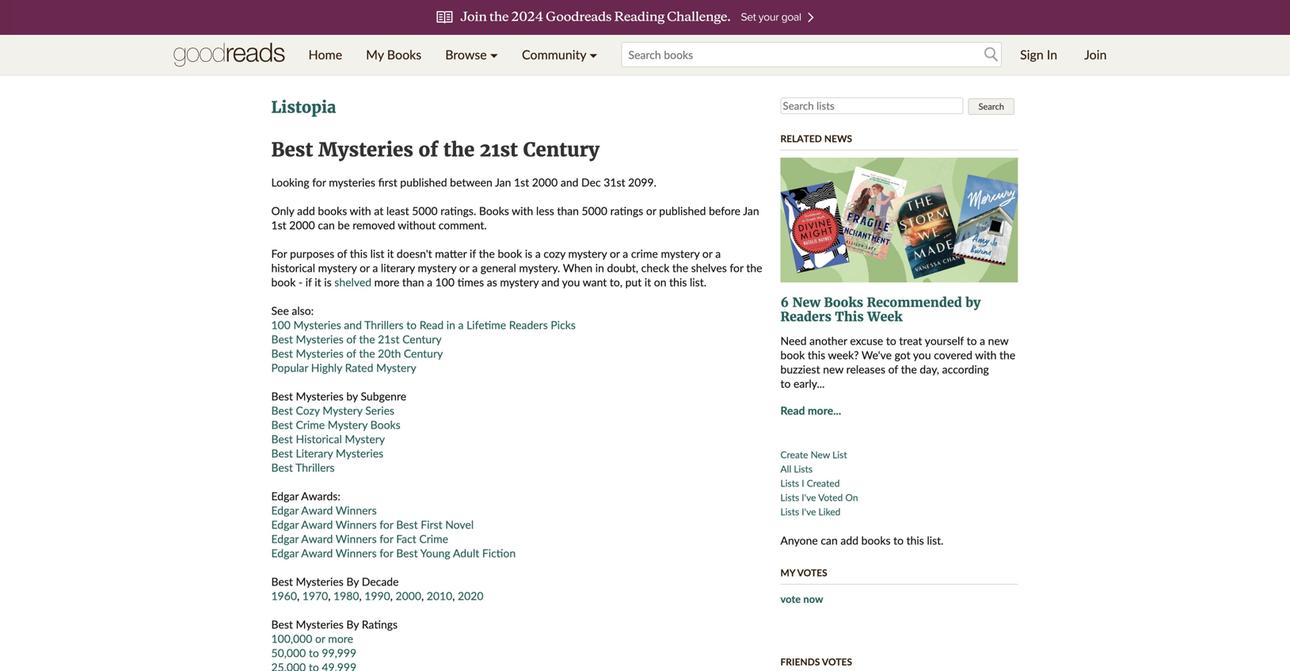 Task type: vqa. For each thing, say whether or not it's contained in the screenshot.
Rate this book element
no



Task type: locate. For each thing, give the bounding box(es) containing it.
2 horizontal spatial it
[[645, 275, 652, 289]]

0 horizontal spatial and
[[344, 318, 362, 332]]

readers up need
[[781, 309, 832, 325]]

a up "mystery."
[[536, 247, 541, 260]]

2000 inside only add books with at least 5000 ratings. books with less than 5000 ratings or published before jan 1st 2000 can be removed without comment.
[[289, 218, 315, 232]]

readers inside the "6 new books recommended by readers this week"
[[781, 309, 832, 325]]

1 horizontal spatial it
[[387, 247, 394, 260]]

if
[[470, 247, 476, 260], [306, 275, 312, 289]]

0 horizontal spatial 2000
[[289, 218, 315, 232]]

or up 50,000 to 99,999 'link'
[[315, 632, 326, 645]]

the right 'covered'
[[1000, 348, 1016, 362]]

2 , from the left
[[328, 589, 331, 603]]

5000 down dec
[[582, 204, 608, 218]]

decade
[[362, 575, 399, 588]]

0 vertical spatial read
[[420, 318, 444, 332]]

1 vertical spatial list.
[[928, 534, 944, 547]]

winners
[[336, 504, 377, 517], [336, 518, 377, 531], [336, 532, 377, 546], [336, 546, 377, 560]]

and up best mysteries of the 21st century link
[[344, 318, 362, 332]]

voted
[[819, 492, 844, 503]]

1 ▾ from the left
[[490, 47, 498, 62]]

0 vertical spatial by
[[347, 575, 359, 588]]

shelves
[[692, 261, 727, 275]]

published inside only add books with at least 5000 ratings. books with less than 5000 ratings or published before jan 1st 2000 can be removed without comment.
[[660, 204, 707, 218]]

1 horizontal spatial ▾
[[590, 47, 598, 62]]

0 horizontal spatial crime
[[296, 418, 325, 432]]

1 horizontal spatial by
[[966, 295, 981, 311]]

day, according
[[920, 363, 990, 376]]

or up doubt,
[[610, 247, 620, 260]]

fiction
[[483, 546, 516, 560]]

published
[[400, 176, 447, 189], [660, 204, 707, 218]]

4 award from the top
[[301, 546, 333, 560]]

read left lifetime
[[420, 318, 444, 332]]

lists i've liked link
[[781, 506, 841, 518]]

-
[[299, 275, 303, 289]]

join goodreads' 2024 reading challenge image
[[11, 0, 1279, 35]]

1 vertical spatial more
[[328, 632, 353, 645]]

mystery down 20th
[[376, 361, 417, 374]]

1 vertical spatial 21st
[[378, 332, 400, 346]]

1 horizontal spatial book
[[498, 247, 522, 260]]

0 horizontal spatial than
[[403, 275, 424, 289]]

winners down edgar award winners for best first novel link
[[336, 532, 377, 546]]

by up 'covered'
[[966, 295, 981, 311]]

and down "mystery."
[[542, 275, 560, 289]]

liked
[[819, 506, 841, 518]]

for
[[271, 247, 287, 260]]

0 horizontal spatial 100
[[271, 318, 291, 332]]

can down liked
[[821, 534, 838, 547]]

1 vertical spatial by
[[347, 618, 359, 631]]

by inside best mysteries by ratings 100,000 or more 50,000 to 99,999
[[347, 618, 359, 631]]

▾ for community ▾
[[590, 47, 598, 62]]

new right 6
[[793, 295, 821, 311]]

1 5000 from the left
[[412, 204, 438, 218]]

mystery down best cozy mystery series link
[[328, 418, 368, 432]]

1 vertical spatial 1st
[[271, 218, 287, 232]]

0 horizontal spatial book
[[271, 275, 296, 289]]

you down when at left top
[[562, 275, 580, 289]]

new up day, according
[[989, 334, 1009, 348]]

jan right before
[[744, 204, 760, 218]]

home
[[309, 47, 342, 62]]

thrillers
[[365, 318, 404, 332], [296, 461, 335, 474]]

mysteries
[[329, 176, 376, 189]]

list.
[[690, 275, 707, 289], [928, 534, 944, 547]]

thrillers up 20th
[[365, 318, 404, 332]]

the up rated at the bottom of the page
[[359, 347, 375, 360]]

1 horizontal spatial with
[[512, 204, 534, 218]]

a down list
[[373, 261, 378, 275]]

0 horizontal spatial with
[[350, 204, 371, 218]]

by left ratings at the left of the page
[[347, 618, 359, 631]]

rated
[[345, 361, 374, 374]]

thrillers inside "best mysteries by subgenre best cozy mystery series best crime mystery books best historical mystery best literary mysteries best thrillers"
[[296, 461, 335, 474]]

0 vertical spatial jan
[[495, 176, 512, 189]]

1 vertical spatial i've
[[802, 506, 817, 518]]

0 horizontal spatial books
[[318, 204, 347, 218]]

2010 link
[[427, 589, 453, 603]]

if right matter
[[470, 247, 476, 260]]

of down best mysteries of the 21st century link
[[347, 347, 356, 360]]

or
[[647, 204, 657, 218], [610, 247, 620, 260], [703, 247, 713, 260], [360, 261, 370, 275], [460, 261, 470, 275], [315, 632, 326, 645]]

friends
[[781, 656, 821, 668]]

you
[[562, 275, 580, 289], [914, 348, 932, 362]]

, left the 2010 link
[[422, 589, 424, 603]]

1 horizontal spatial 1st
[[514, 176, 530, 189]]

0 vertical spatial my
[[366, 47, 384, 62]]

friends votes
[[781, 656, 853, 668]]

2000 down only
[[289, 218, 315, 232]]

lists
[[794, 463, 813, 475], [781, 478, 800, 489], [781, 492, 800, 503], [781, 506, 800, 518]]

2 vertical spatial book
[[781, 348, 805, 362]]

1 vertical spatial votes
[[823, 656, 853, 668]]

1 vertical spatial can
[[821, 534, 838, 547]]

1 vertical spatial 2000
[[289, 218, 315, 232]]

all
[[781, 463, 792, 475]]

by
[[966, 295, 981, 311], [347, 390, 358, 403]]

▾ for browse ▾
[[490, 47, 498, 62]]

1 vertical spatial thrillers
[[296, 461, 335, 474]]

Search for books to add to your shelves search field
[[622, 42, 1003, 67]]

browse ▾ button
[[434, 35, 510, 74]]

1 vertical spatial in
[[447, 318, 456, 332]]

and
[[561, 176, 579, 189], [542, 275, 560, 289], [344, 318, 362, 332]]

0 vertical spatial book
[[498, 247, 522, 260]]

with left less
[[512, 204, 534, 218]]

popular highly rated mystery link
[[271, 361, 417, 374]]

got
[[895, 348, 911, 362]]

2 vertical spatial century
[[404, 347, 443, 360]]

books down series
[[371, 418, 401, 432]]

1 horizontal spatial 100
[[436, 275, 455, 289]]

friends votes link
[[781, 656, 853, 668]]

0 vertical spatial list.
[[690, 275, 707, 289]]

books inside only add books with at least 5000 ratings. books with less than 5000 ratings or published before jan 1st 2000 can be removed without comment.
[[479, 204, 509, 218]]

published down best mysteries of the 21st century
[[400, 176, 447, 189]]

1 horizontal spatial is
[[525, 247, 533, 260]]

books inside "best mysteries by subgenre best cozy mystery series best crime mystery books best historical mystery best literary mysteries best thrillers"
[[371, 418, 401, 432]]

book left -
[[271, 275, 296, 289]]

1 by from the top
[[347, 575, 359, 588]]

1 horizontal spatial crime
[[420, 532, 449, 546]]

historical
[[271, 261, 315, 275]]

21st inside see also: 100 mysteries and thrillers to read in a lifetime readers picks best mysteries of the 21st century best mysteries of the 20th century popular highly rated mystery
[[378, 332, 400, 346]]

5000 up without
[[412, 204, 438, 218]]

▾ inside popup button
[[590, 47, 598, 62]]

2 winners from the top
[[336, 518, 377, 531]]

excuse
[[851, 334, 884, 348]]

my
[[366, 47, 384, 62], [781, 567, 796, 579]]

1 horizontal spatial jan
[[744, 204, 760, 218]]

0 vertical spatial 100
[[436, 275, 455, 289]]

1 horizontal spatial can
[[821, 534, 838, 547]]

2 5000 from the left
[[582, 204, 608, 218]]

popular
[[271, 361, 308, 374]]

this
[[350, 247, 368, 260], [670, 275, 687, 289], [808, 348, 826, 362], [907, 534, 925, 547]]

2 ▾ from the left
[[590, 47, 598, 62]]

1 horizontal spatial and
[[542, 275, 560, 289]]

1 vertical spatial 100
[[271, 318, 291, 332]]

3 , from the left
[[359, 589, 362, 603]]

0 horizontal spatial it
[[315, 275, 321, 289]]

21st up between
[[480, 138, 518, 162]]

0 horizontal spatial add
[[297, 204, 315, 218]]

4 winners from the top
[[336, 546, 377, 560]]

0 vertical spatial in
[[596, 261, 605, 275]]

0 horizontal spatial by
[[347, 390, 358, 403]]

▾ right browse
[[490, 47, 498, 62]]

21st up 20th
[[378, 332, 400, 346]]

looking
[[271, 176, 310, 189]]

, left the 2000 'link'
[[390, 589, 393, 603]]

1 horizontal spatial in
[[596, 261, 605, 275]]

a left lifetime
[[458, 318, 464, 332]]

see also: 100 mysteries and thrillers to read in a lifetime readers picks best mysteries of the 21st century best mysteries of the 20th century popular highly rated mystery
[[271, 304, 576, 374]]

1 vertical spatial than
[[403, 275, 424, 289]]

releases
[[847, 363, 886, 376]]

3 award from the top
[[301, 532, 333, 546]]

it right -
[[315, 275, 321, 289]]

to
[[407, 318, 417, 332], [887, 334, 897, 348], [967, 334, 978, 348], [894, 534, 904, 547], [309, 646, 319, 660]]

1 vertical spatial new
[[824, 363, 844, 376]]

the
[[444, 138, 475, 162], [479, 247, 495, 260], [673, 261, 689, 275], [747, 261, 763, 275], [359, 332, 375, 346], [359, 347, 375, 360], [1000, 348, 1016, 362], [902, 363, 918, 376]]

votes for my votes
[[798, 567, 828, 579]]

1 award from the top
[[301, 504, 333, 517]]

1 horizontal spatial thrillers
[[365, 318, 404, 332]]

0 vertical spatial and
[[561, 176, 579, 189]]

1 horizontal spatial you
[[914, 348, 932, 362]]

my books link
[[354, 35, 434, 74]]

want
[[583, 275, 607, 289]]

0 vertical spatial 21st
[[480, 138, 518, 162]]

my for my books
[[366, 47, 384, 62]]

i've down lists i created link
[[802, 492, 817, 503]]

6 , from the left
[[453, 589, 455, 603]]

2000 up less
[[532, 176, 558, 189]]

1 horizontal spatial 5000
[[582, 204, 608, 218]]

books up another in the right of the page
[[825, 295, 864, 311]]

100
[[436, 275, 455, 289], [271, 318, 291, 332]]

100 inside see also: 100 mysteries and thrillers to read in a lifetime readers picks best mysteries of the 21st century best mysteries of the 20th century popular highly rated mystery
[[271, 318, 291, 332]]

votes right friends
[[823, 656, 853, 668]]

1 vertical spatial my
[[781, 567, 796, 579]]

1st
[[514, 176, 530, 189], [271, 218, 287, 232]]

100,000 or more link
[[271, 632, 353, 645]]

0 horizontal spatial can
[[318, 218, 335, 232]]

browse
[[446, 47, 487, 62]]

edgar award winners for best young adult fiction link
[[271, 546, 516, 560]]

by
[[347, 575, 359, 588], [347, 618, 359, 631]]

more up 99,999
[[328, 632, 353, 645]]

1 horizontal spatial more
[[375, 275, 400, 289]]

2 horizontal spatial 2000
[[532, 176, 558, 189]]

1 winners from the top
[[336, 504, 377, 517]]

new left list
[[811, 449, 831, 461]]

new inside create new list all lists lists i created lists i've voted on lists i've liked
[[811, 449, 831, 461]]

need
[[781, 334, 807, 348]]

1 vertical spatial published
[[660, 204, 707, 218]]

2 by from the top
[[347, 618, 359, 631]]

new
[[793, 295, 821, 311], [811, 449, 831, 461]]

1st up only add books with at least 5000 ratings. books with less than 5000 ratings or published before jan 1st 2000 can be removed without comment.
[[514, 176, 530, 189]]

looking for mysteries first published between jan 1st 2000 and dec 31st 2099.
[[271, 176, 657, 189]]

1 horizontal spatial 21st
[[480, 138, 518, 162]]

books
[[318, 204, 347, 218], [862, 534, 891, 547]]

read down to early...
[[781, 404, 806, 417]]

read inside see also: 100 mysteries and thrillers to read in a lifetime readers picks best mysteries of the 21st century best mysteries of the 20th century popular highly rated mystery
[[420, 318, 444, 332]]

general
[[481, 261, 517, 275]]

mystery
[[569, 247, 607, 260], [661, 247, 700, 260], [318, 261, 357, 275], [418, 261, 457, 275], [500, 275, 539, 289]]

winners up edgar award winners for best first novel link
[[336, 504, 377, 517]]

week?
[[829, 348, 859, 362]]

ratings.
[[441, 204, 477, 218]]

2 vertical spatial 2000
[[396, 589, 422, 603]]

edgar award winners for best first novel link
[[271, 518, 474, 531]]

0 vertical spatial can
[[318, 218, 335, 232]]

2 vertical spatial and
[[344, 318, 362, 332]]

1 horizontal spatial than
[[557, 204, 579, 218]]

1 vertical spatial and
[[542, 275, 560, 289]]

0 vertical spatial votes
[[798, 567, 828, 579]]

menu
[[297, 35, 610, 74]]

2 award from the top
[[301, 518, 333, 531]]

create
[[781, 449, 809, 461]]

a inside need another excuse to treat yourself to a new book this week? we've got you covered with the buzziest new releases of the day, according to early...
[[980, 334, 986, 348]]

0 vertical spatial you
[[562, 275, 580, 289]]

0 vertical spatial if
[[470, 247, 476, 260]]

for inside for purposes of this list it doesn't matter if the book is a cozy mystery or a crime mystery or a historical mystery or a literary mystery or a general mystery. when in doubt, check the shelves for the book - if it is
[[730, 261, 744, 275]]

by inside best mysteries by decade 1960 , 1970 , 1980 , 1990 , 2000 , 2010 , 2020
[[347, 575, 359, 588]]

0 horizontal spatial 5000
[[412, 204, 438, 218]]

▾ inside dropdown button
[[490, 47, 498, 62]]

more...
[[808, 404, 842, 417]]

1 horizontal spatial add
[[841, 534, 859, 547]]

a up doubt,
[[623, 247, 629, 260]]

0 vertical spatial add
[[297, 204, 315, 218]]

thrillers inside see also: 100 mysteries and thrillers to read in a lifetime readers picks best mysteries of the 21st century best mysteries of the 20th century popular highly rated mystery
[[365, 318, 404, 332]]

vote
[[781, 593, 801, 606]]

2 horizontal spatial with
[[976, 348, 997, 362]]

if right -
[[306, 275, 312, 289]]

create new list all lists lists i created lists i've voted on lists i've liked
[[781, 449, 859, 518]]

crime up young
[[420, 532, 449, 546]]

1 vertical spatial is
[[324, 275, 332, 289]]

i've down lists i've voted on link
[[802, 506, 817, 518]]

more down literary
[[375, 275, 400, 289]]

book inside need another excuse to treat yourself to a new book this week? we've got you covered with the buzziest new releases of the day, according to early...
[[781, 348, 805, 362]]

listopia
[[271, 97, 336, 117]]

2 edgar from the top
[[271, 504, 299, 517]]

▾ right community
[[590, 47, 598, 62]]

is up "mystery."
[[525, 247, 533, 260]]

0 horizontal spatial readers
[[509, 318, 548, 332]]

0 horizontal spatial 1st
[[271, 218, 287, 232]]

winners down edgar award winners for fact crime link
[[336, 546, 377, 560]]

in up "want"
[[596, 261, 605, 275]]

my up vote
[[781, 567, 796, 579]]

book down need
[[781, 348, 805, 362]]

of inside for purposes of this list it doesn't matter if the book is a cozy mystery or a crime mystery or a historical mystery or a literary mystery or a general mystery. when in doubt, check the shelves for the book - if it is
[[337, 247, 347, 260]]

None submit
[[969, 98, 1015, 115]]

in left lifetime
[[447, 318, 456, 332]]

books up comment.
[[479, 204, 509, 218]]

thrillers down the literary
[[296, 461, 335, 474]]

of down be
[[337, 247, 347, 260]]

1 , from the left
[[297, 589, 300, 603]]

now
[[804, 593, 824, 606]]

best mysteries by subgenre best cozy mystery series best crime mystery books best historical mystery best literary mysteries best thrillers
[[271, 390, 407, 474]]

100 mysteries and thrillers to read in a lifetime readers picks link
[[271, 318, 576, 332]]

2000
[[532, 176, 558, 189], [289, 218, 315, 232], [396, 589, 422, 603]]

2000 inside best mysteries by decade 1960 , 1970 , 1980 , 1990 , 2000 , 2010 , 2020
[[396, 589, 422, 603]]

can left be
[[318, 218, 335, 232]]

a right yourself
[[980, 334, 986, 348]]

as
[[487, 275, 498, 289]]

crime down cozy on the left of page
[[296, 418, 325, 432]]

3 winners from the top
[[336, 532, 377, 546]]

0 vertical spatial century
[[524, 138, 600, 162]]

1 vertical spatial crime
[[420, 532, 449, 546]]

1 horizontal spatial list.
[[928, 534, 944, 547]]

best thrillers link
[[271, 461, 335, 474]]

0 horizontal spatial in
[[447, 318, 456, 332]]

, left 2020
[[453, 589, 455, 603]]

my votes
[[781, 567, 828, 579]]

1 horizontal spatial books
[[862, 534, 891, 547]]

in inside for purposes of this list it doesn't matter if the book is a cozy mystery or a crime mystery or a historical mystery or a literary mystery or a general mystery. when in doubt, check the shelves for the book - if it is
[[596, 261, 605, 275]]

100 down see
[[271, 318, 291, 332]]

mystery down "mystery."
[[500, 275, 539, 289]]

1 vertical spatial read
[[781, 404, 806, 417]]

best
[[271, 138, 313, 162], [271, 332, 293, 346], [271, 347, 293, 360], [271, 390, 293, 403], [271, 404, 293, 417], [271, 418, 293, 432], [271, 432, 293, 446], [271, 447, 293, 460], [271, 461, 293, 474], [396, 518, 418, 531], [396, 546, 418, 560], [271, 575, 293, 588], [271, 618, 293, 631]]

new down week? at bottom right
[[824, 363, 844, 376]]

new inside the "6 new books recommended by readers this week"
[[793, 295, 821, 311]]

99,999
[[322, 646, 357, 660]]

or right ratings
[[647, 204, 657, 218]]

0 vertical spatial new
[[793, 295, 821, 311]]

100 left times
[[436, 275, 455, 289]]

you down treat
[[914, 348, 932, 362]]

than right less
[[557, 204, 579, 218]]

it left 'on'
[[645, 275, 652, 289]]

my right home
[[366, 47, 384, 62]]

5 edgar from the top
[[271, 546, 299, 560]]

0 vertical spatial thrillers
[[365, 318, 404, 332]]

add right only
[[297, 204, 315, 218]]

mystery down series
[[345, 432, 385, 446]]

book up general
[[498, 247, 522, 260]]

sign in
[[1021, 47, 1058, 62]]

by up best cozy mystery series link
[[347, 390, 358, 403]]

, left 1990
[[359, 589, 362, 603]]

100,000
[[271, 632, 313, 645]]

we've
[[862, 348, 892, 362]]

2 horizontal spatial book
[[781, 348, 805, 362]]

winners up edgar award winners for fact crime link
[[336, 518, 377, 531]]

subgenre
[[361, 390, 407, 403]]

2 horizontal spatial and
[[561, 176, 579, 189]]

0 vertical spatial than
[[557, 204, 579, 218]]

1 horizontal spatial readers
[[781, 309, 832, 325]]

than inside only add books with at least 5000 ratings. books with less than 5000 ratings or published before jan 1st 2000 can be removed without comment.
[[557, 204, 579, 218]]

1 horizontal spatial my
[[781, 567, 796, 579]]

books left browse
[[387, 47, 422, 62]]

0 vertical spatial new
[[989, 334, 1009, 348]]

jan right between
[[495, 176, 512, 189]]

mystery up when at left top
[[569, 247, 607, 260]]

1 edgar from the top
[[271, 489, 299, 503]]

it right list
[[387, 247, 394, 260]]

on
[[654, 275, 667, 289]]

▾
[[490, 47, 498, 62], [590, 47, 598, 62]]

it
[[387, 247, 394, 260], [315, 275, 321, 289], [645, 275, 652, 289]]

of up looking for mysteries first published between jan 1st 2000 and dec 31st 2099.
[[419, 138, 438, 162]]

0 horizontal spatial if
[[306, 275, 312, 289]]

1st down only
[[271, 218, 287, 232]]



Task type: describe. For each thing, give the bounding box(es) containing it.
listopia link
[[271, 97, 336, 117]]

read more... link
[[781, 404, 842, 417]]

less
[[536, 204, 555, 218]]

1 horizontal spatial read
[[781, 404, 806, 417]]

purposes
[[290, 247, 335, 260]]

buzziest
[[781, 363, 821, 376]]

1960 link
[[271, 589, 297, 603]]

best mysteries of the 21st century link
[[271, 332, 442, 346]]

sign in link
[[1009, 35, 1070, 74]]

with inside need another excuse to treat yourself to a new book this week? we've got you covered with the buzziest new releases of the day, according to early...
[[976, 348, 997, 362]]

to early...
[[781, 377, 825, 390]]

community ▾ button
[[510, 35, 610, 74]]

0 vertical spatial published
[[400, 176, 447, 189]]

need another excuse to treat yourself to a new book this week? we've got you covered with the buzziest new releases of the day, according to early...
[[781, 334, 1016, 390]]

before
[[709, 204, 741, 218]]

young
[[421, 546, 451, 560]]

community ▾
[[522, 47, 598, 62]]

in inside see also: 100 mysteries and thrillers to read in a lifetime readers picks best mysteries of the 21st century best mysteries of the 20th century popular highly rated mystery
[[447, 318, 456, 332]]

0 vertical spatial 1st
[[514, 176, 530, 189]]

my for my votes
[[781, 567, 796, 579]]

removed
[[353, 218, 395, 232]]

community
[[522, 47, 587, 62]]

first
[[378, 176, 398, 189]]

books inside the "6 new books recommended by readers this week"
[[825, 295, 864, 311]]

this inside for purposes of this list it doesn't matter if the book is a cozy mystery or a crime mystery or a historical mystery or a literary mystery or a general mystery. when in doubt, check the shelves for the book - if it is
[[350, 247, 368, 260]]

2 i've from the top
[[802, 506, 817, 518]]

join link
[[1073, 35, 1119, 74]]

50,000 to 99,999 link
[[271, 646, 357, 660]]

mysteries inside best mysteries by decade 1960 , 1970 , 1980 , 1990 , 2000 , 2010 , 2020
[[296, 575, 344, 588]]

covered
[[935, 348, 973, 362]]

read more...
[[781, 404, 842, 417]]

the right shelves
[[747, 261, 763, 275]]

by for ratings
[[347, 618, 359, 631]]

adult
[[453, 546, 480, 560]]

mystery up best crime mystery books link
[[323, 404, 363, 417]]

mystery up shelved
[[318, 261, 357, 275]]

see
[[271, 304, 289, 317]]

literary
[[381, 261, 415, 275]]

first
[[421, 518, 443, 531]]

2000 link
[[396, 589, 422, 603]]

best cozy mystery series link
[[271, 404, 395, 417]]

picks
[[551, 318, 576, 332]]

best inside best mysteries by ratings 100,000 or more 50,000 to 99,999
[[271, 618, 293, 631]]

of up best mysteries of the 20th century link
[[347, 332, 356, 346]]

0 vertical spatial is
[[525, 247, 533, 260]]

edgar awards: edgar award winners edgar award winners for best first novel edgar award winners for fact crime edgar award winners for best young adult fiction
[[271, 489, 516, 560]]

or up shelves
[[703, 247, 713, 260]]

1 vertical spatial add
[[841, 534, 859, 547]]

this inside need another excuse to treat yourself to a new book this week? we've got you covered with the buzziest new releases of the day, according to early...
[[808, 348, 826, 362]]

or up times
[[460, 261, 470, 275]]

1st inside only add books with at least 5000 ratings. books with less than 5000 ratings or published before jan 1st 2000 can be removed without comment.
[[271, 218, 287, 232]]

0 horizontal spatial list.
[[690, 275, 707, 289]]

1980
[[334, 589, 359, 603]]

mystery down matter
[[418, 261, 457, 275]]

be
[[338, 218, 350, 232]]

mystery.
[[519, 261, 561, 275]]

mysteries inside best mysteries by ratings 100,000 or more 50,000 to 99,999
[[296, 618, 344, 631]]

literary
[[296, 447, 333, 460]]

yourself
[[925, 334, 964, 348]]

on
[[846, 492, 859, 503]]

ratings
[[362, 618, 398, 631]]

mystery up check
[[661, 247, 700, 260]]

the right check
[[673, 261, 689, 275]]

1 vertical spatial books
[[862, 534, 891, 547]]

all lists link
[[781, 463, 813, 475]]

you inside need another excuse to treat yourself to a new book this week? we've got you covered with the buzziest new releases of the day, according to early...
[[914, 348, 932, 362]]

lists up anyone
[[781, 506, 800, 518]]

this
[[836, 309, 864, 325]]

0 horizontal spatial you
[[562, 275, 580, 289]]

0 vertical spatial 2000
[[532, 176, 558, 189]]

to,
[[610, 275, 623, 289]]

historical
[[296, 432, 342, 446]]

or inside best mysteries by ratings 100,000 or more 50,000 to 99,999
[[315, 632, 326, 645]]

new for create
[[811, 449, 831, 461]]

0 horizontal spatial is
[[324, 275, 332, 289]]

related
[[781, 133, 823, 144]]

lists down lists i created link
[[781, 492, 800, 503]]

join
[[1085, 47, 1108, 62]]

the up looking for mysteries first published between jan 1st 2000 and dec 31st 2099.
[[444, 138, 475, 162]]

5 , from the left
[[422, 589, 424, 603]]

best historical mystery link
[[271, 432, 385, 446]]

crime
[[631, 247, 658, 260]]

vote now link
[[781, 593, 824, 606]]

1 horizontal spatial new
[[989, 334, 1009, 348]]

best literary mysteries link
[[271, 447, 384, 460]]

books inside only add books with at least 5000 ratings. books with less than 5000 ratings or published before jan 1st 2000 can be removed without comment.
[[318, 204, 347, 218]]

or up shelved
[[360, 261, 370, 275]]

doubt,
[[607, 261, 639, 275]]

of inside need another excuse to treat yourself to a new book this week? we've got you covered with the buzziest new releases of the day, according to early...
[[889, 363, 899, 376]]

4 edgar from the top
[[271, 532, 299, 546]]

the up general
[[479, 247, 495, 260]]

2020
[[458, 589, 484, 603]]

crime inside edgar awards: edgar award winners edgar award winners for best first novel edgar award winners for fact crime edgar award winners for best young adult fiction
[[420, 532, 449, 546]]

1960
[[271, 589, 297, 603]]

lists up i
[[794, 463, 813, 475]]

0 horizontal spatial jan
[[495, 176, 512, 189]]

1 vertical spatial book
[[271, 275, 296, 289]]

vote now
[[781, 593, 824, 606]]

a up shelves
[[716, 247, 721, 260]]

check
[[642, 261, 670, 275]]

shelved more than a 100 times as mystery and you want to, put it on this list.
[[335, 275, 707, 289]]

new for 6
[[793, 295, 821, 311]]

lists left i
[[781, 478, 800, 489]]

by for decade
[[347, 575, 359, 588]]

0 horizontal spatial new
[[824, 363, 844, 376]]

readers inside see also: 100 mysteries and thrillers to read in a lifetime readers picks best mysteries of the 21st century best mysteries of the 20th century popular highly rated mystery
[[509, 318, 548, 332]]

votes for friends votes
[[823, 656, 853, 668]]

recommended
[[867, 295, 963, 311]]

or inside only add books with at least 5000 ratings. books with less than 5000 ratings or published before jan 1st 2000 can be removed without comment.
[[647, 204, 657, 218]]

create new list link
[[781, 449, 848, 461]]

list
[[371, 247, 385, 260]]

crime inside "best mysteries by subgenre best cozy mystery series best crime mystery books best historical mystery best literary mysteries best thrillers"
[[296, 418, 325, 432]]

i
[[802, 478, 805, 489]]

the up best mysteries of the 20th century link
[[359, 332, 375, 346]]

2010
[[427, 589, 453, 603]]

more inside best mysteries by ratings 100,000 or more 50,000 to 99,999
[[328, 632, 353, 645]]

another
[[810, 334, 848, 348]]

1 vertical spatial century
[[403, 332, 442, 346]]

2020 link
[[458, 589, 484, 603]]

related news
[[781, 133, 853, 144]]

times
[[458, 275, 484, 289]]

the down got
[[902, 363, 918, 376]]

1970 link
[[303, 589, 328, 603]]

series
[[366, 404, 395, 417]]

when
[[563, 261, 593, 275]]

best crime mystery books link
[[271, 418, 401, 432]]

a up times
[[472, 261, 478, 275]]

without
[[398, 218, 436, 232]]

a inside see also: 100 mysteries and thrillers to read in a lifetime readers picks best mysteries of the 21st century best mysteries of the 20th century popular highly rated mystery
[[458, 318, 464, 332]]

only add books with at least 5000 ratings. books with less than 5000 ratings or published before jan 1st 2000 can be removed without comment.
[[271, 204, 760, 232]]

by inside "best mysteries by subgenre best cozy mystery series best crime mystery books best historical mystery best literary mysteries best thrillers"
[[347, 390, 358, 403]]

add inside only add books with at least 5000 ratings. books with less than 5000 ratings or published before jan 1st 2000 can be removed without comment.
[[297, 204, 315, 218]]

0 vertical spatial more
[[375, 275, 400, 289]]

between
[[450, 176, 493, 189]]

3 edgar from the top
[[271, 518, 299, 531]]

4 , from the left
[[390, 589, 393, 603]]

31st
[[604, 176, 626, 189]]

to inside best mysteries by ratings 100,000 or more 50,000 to 99,999
[[309, 646, 319, 660]]

1990
[[365, 589, 390, 603]]

mystery inside see also: 100 mysteries and thrillers to read in a lifetime readers picks best mysteries of the 21st century best mysteries of the 20th century popular highly rated mystery
[[376, 361, 417, 374]]

to inside see also: 100 mysteries and thrillers to read in a lifetime readers picks best mysteries of the 21st century best mysteries of the 20th century popular highly rated mystery
[[407, 318, 417, 332]]

jan inside only add books with at least 5000 ratings. books with less than 5000 ratings or published before jan 1st 2000 can be removed without comment.
[[744, 204, 760, 218]]

week
[[868, 309, 903, 325]]

by inside the "6 new books recommended by readers this week"
[[966, 295, 981, 311]]

treat
[[900, 334, 923, 348]]

menu containing home
[[297, 35, 610, 74]]

Search lists text field
[[781, 97, 964, 114]]

a down doesn't
[[427, 275, 433, 289]]

dec
[[582, 176, 601, 189]]

only
[[271, 204, 294, 218]]

my votes link
[[781, 567, 828, 579]]

best inside best mysteries by decade 1960 , 1970 , 1980 , 1990 , 2000 , 2010 , 2020
[[271, 575, 293, 588]]

1 i've from the top
[[802, 492, 817, 503]]

Search books text field
[[622, 42, 1003, 67]]

can inside only add books with at least 5000 ratings. books with less than 5000 ratings or published before jan 1st 2000 can be removed without comment.
[[318, 218, 335, 232]]

and inside see also: 100 mysteries and thrillers to read in a lifetime readers picks best mysteries of the 21st century best mysteries of the 20th century popular highly rated mystery
[[344, 318, 362, 332]]

lifetime
[[467, 318, 507, 332]]

best mysteries by ratings 100,000 or more 50,000 to 99,999
[[271, 618, 398, 660]]



